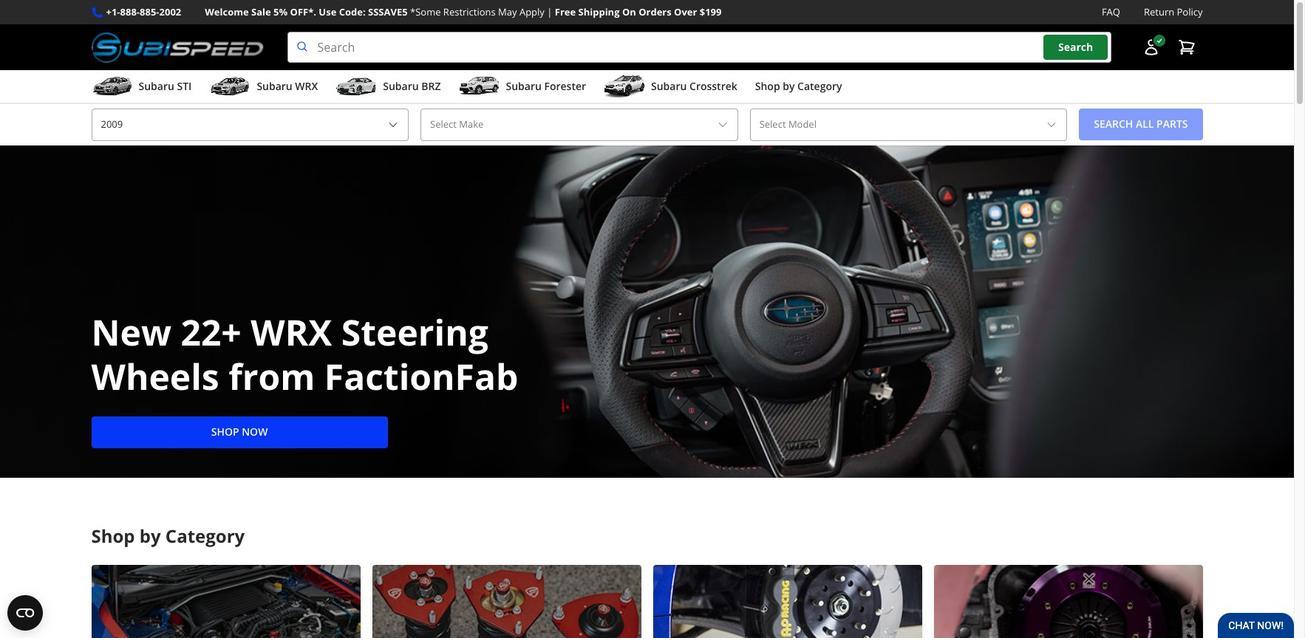 Task type: locate. For each thing, give the bounding box(es) containing it.
Select Year button
[[91, 109, 409, 141]]

subaru for subaru wrx
[[257, 79, 293, 93]]

search
[[1059, 40, 1093, 54]]

category
[[798, 79, 842, 93], [165, 524, 245, 548]]

2002
[[159, 5, 181, 18]]

0 vertical spatial category
[[798, 79, 842, 93]]

subaru right a subaru wrx thumbnail image
[[257, 79, 293, 93]]

use
[[319, 5, 337, 18]]

welcome
[[205, 5, 249, 18]]

from
[[229, 352, 315, 400]]

5%
[[274, 5, 288, 18]]

subaru forester
[[506, 79, 586, 93]]

1 subaru from the left
[[139, 79, 174, 93]]

sti
[[177, 79, 192, 93]]

return policy link
[[1144, 4, 1203, 20]]

sale
[[251, 5, 271, 18]]

a subaru brz thumbnail image image
[[336, 75, 377, 98]]

0 horizontal spatial shop
[[91, 524, 135, 548]]

subaru left sti
[[139, 79, 174, 93]]

1 horizontal spatial category
[[798, 79, 842, 93]]

a subaru sti thumbnail image image
[[91, 75, 133, 98]]

+1-888-885-2002 link
[[106, 4, 181, 20]]

5 subaru from the left
[[651, 79, 687, 93]]

brakes image
[[653, 565, 922, 639]]

subaru sti button
[[91, 73, 192, 103]]

apply
[[520, 5, 545, 18]]

1 horizontal spatial by
[[783, 79, 795, 93]]

a subaru wrx thumbnail image image
[[209, 75, 251, 98]]

subaru forester button
[[459, 73, 586, 103]]

1 horizontal spatial shop
[[755, 79, 780, 93]]

shop now link
[[91, 417, 388, 448]]

wheels
[[91, 352, 219, 400]]

1 vertical spatial by
[[140, 524, 161, 548]]

brz
[[421, 79, 441, 93]]

subaru
[[139, 79, 174, 93], [257, 79, 293, 93], [383, 79, 419, 93], [506, 79, 542, 93], [651, 79, 687, 93]]

engine image
[[91, 565, 360, 639]]

wrx inside dropdown button
[[295, 79, 318, 93]]

wrx
[[295, 79, 318, 93], [251, 308, 332, 356]]

shop by category
[[755, 79, 842, 93], [91, 524, 245, 548]]

subispeed logo image
[[91, 32, 264, 63]]

885-
[[140, 5, 159, 18]]

subaru left brz
[[383, 79, 419, 93]]

code:
[[339, 5, 366, 18]]

category inside 'dropdown button'
[[798, 79, 842, 93]]

shop now
[[211, 425, 268, 439]]

2 subaru from the left
[[257, 79, 293, 93]]

subaru brz button
[[336, 73, 441, 103]]

by inside 'dropdown button'
[[783, 79, 795, 93]]

3 subaru from the left
[[383, 79, 419, 93]]

0 horizontal spatial by
[[140, 524, 161, 548]]

Select Model button
[[750, 109, 1068, 141]]

by
[[783, 79, 795, 93], [140, 524, 161, 548]]

1 horizontal spatial shop by category
[[755, 79, 842, 93]]

shop
[[755, 79, 780, 93], [91, 524, 135, 548]]

new
[[91, 308, 171, 356]]

policy
[[1177, 5, 1203, 18]]

0 horizontal spatial category
[[165, 524, 245, 548]]

$199
[[700, 5, 722, 18]]

shop
[[211, 425, 239, 439]]

subaru inside dropdown button
[[257, 79, 293, 93]]

4 subaru from the left
[[506, 79, 542, 93]]

1 vertical spatial category
[[165, 524, 245, 548]]

faq
[[1102, 5, 1121, 18]]

0 horizontal spatial shop by category
[[91, 524, 245, 548]]

off*.
[[290, 5, 316, 18]]

a subaru crosstrek thumbnail image image
[[604, 75, 645, 98]]

a subaru forester thumbnail image image
[[459, 75, 500, 98]]

1 vertical spatial wrx
[[251, 308, 332, 356]]

subaru left forester
[[506, 79, 542, 93]]

restrictions
[[443, 5, 496, 18]]

return
[[1144, 5, 1175, 18]]

0 vertical spatial wrx
[[295, 79, 318, 93]]

subaru left the 'crosstrek'
[[651, 79, 687, 93]]

0 vertical spatial by
[[783, 79, 795, 93]]

subaru for subaru sti
[[139, 79, 174, 93]]

subaru wrx
[[257, 79, 318, 93]]

0 vertical spatial shop
[[755, 79, 780, 93]]

+1-
[[106, 5, 120, 18]]

factionfab
[[324, 352, 518, 400]]

subaru brz
[[383, 79, 441, 93]]



Task type: describe. For each thing, give the bounding box(es) containing it.
over
[[674, 5, 697, 18]]

subaru for subaru crosstrek
[[651, 79, 687, 93]]

suspension image
[[372, 565, 641, 639]]

wrx inside new 22+ wrx steering wheels from factionfab
[[251, 308, 332, 356]]

crosstrek
[[690, 79, 738, 93]]

*some restrictions may apply | free shipping on orders over $199
[[410, 5, 722, 18]]

22+
[[181, 308, 242, 356]]

subaru for subaru forester
[[506, 79, 542, 93]]

+1-888-885-2002
[[106, 5, 181, 18]]

faq link
[[1102, 4, 1121, 20]]

may
[[498, 5, 517, 18]]

select model image
[[1046, 119, 1058, 131]]

|
[[547, 5, 552, 18]]

drivetrain image
[[934, 565, 1203, 639]]

shop inside 'dropdown button'
[[755, 79, 780, 93]]

return policy
[[1144, 5, 1203, 18]]

button image
[[1142, 39, 1160, 56]]

select make image
[[717, 119, 729, 131]]

open widget image
[[7, 596, 43, 631]]

on
[[622, 5, 636, 18]]

1 vertical spatial shop
[[91, 524, 135, 548]]

now
[[242, 425, 268, 439]]

select year image
[[387, 119, 399, 131]]

new 22+ wrx steering wheels from factionfab
[[91, 308, 518, 400]]

shop by category button
[[755, 73, 842, 103]]

steering
[[341, 308, 489, 356]]

search button
[[1044, 35, 1108, 60]]

search input field
[[287, 32, 1111, 63]]

orders
[[639, 5, 672, 18]]

forester
[[544, 79, 586, 93]]

1 vertical spatial shop by category
[[91, 524, 245, 548]]

subaru crosstrek button
[[604, 73, 738, 103]]

steering wheel image
[[0, 145, 1294, 478]]

0 vertical spatial shop by category
[[755, 79, 842, 93]]

subaru sti
[[139, 79, 192, 93]]

Select Make button
[[421, 109, 738, 141]]

*some
[[410, 5, 441, 18]]

sssave5
[[368, 5, 408, 18]]

888-
[[120, 5, 140, 18]]

subaru crosstrek
[[651, 79, 738, 93]]

subaru wrx button
[[209, 73, 318, 103]]

free
[[555, 5, 576, 18]]

shipping
[[578, 5, 620, 18]]

subaru for subaru brz
[[383, 79, 419, 93]]

welcome sale 5% off*. use code: sssave5
[[205, 5, 408, 18]]



Task type: vqa. For each thing, say whether or not it's contained in the screenshot.
'Use'
yes



